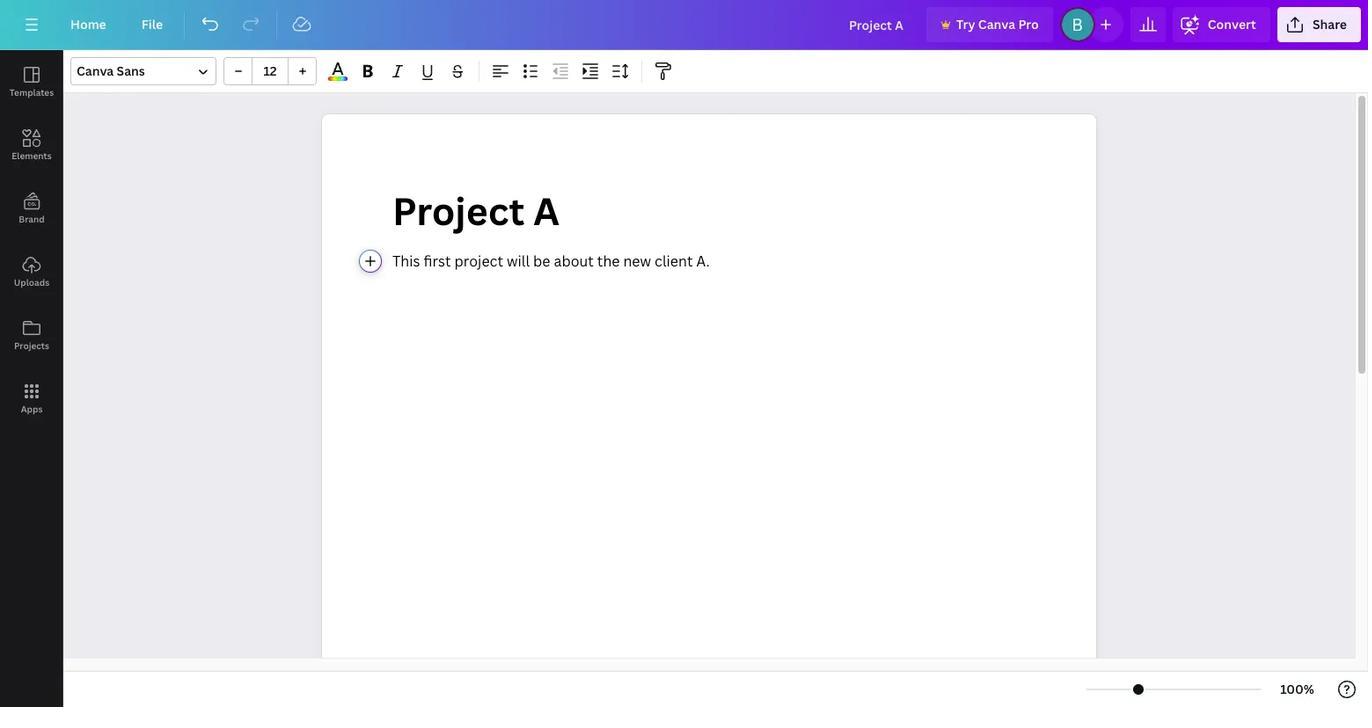 Task type: locate. For each thing, give the bounding box(es) containing it.
share button
[[1278, 7, 1362, 42]]

convert
[[1209, 16, 1257, 33]]

0 horizontal spatial canva
[[77, 63, 114, 79]]

uploads button
[[0, 240, 63, 304]]

1 vertical spatial canva
[[77, 63, 114, 79]]

side panel tab list
[[0, 50, 63, 430]]

share
[[1313, 16, 1348, 33]]

canva
[[979, 16, 1016, 33], [77, 63, 114, 79]]

color range image
[[329, 77, 348, 81]]

0 vertical spatial canva
[[979, 16, 1016, 33]]

elements button
[[0, 114, 63, 177]]

apps button
[[0, 367, 63, 430]]

None text field
[[322, 114, 1097, 708]]

client
[[655, 252, 693, 271]]

project a
[[393, 185, 560, 236]]

file button
[[127, 7, 177, 42]]

convert button
[[1173, 7, 1271, 42]]

100% button
[[1270, 676, 1327, 704]]

canva right try
[[979, 16, 1016, 33]]

canva sans
[[77, 63, 145, 79]]

1 horizontal spatial canva
[[979, 16, 1016, 33]]

try canva pro button
[[927, 7, 1054, 42]]

will
[[507, 252, 530, 271]]

canva sans button
[[70, 57, 217, 85]]

this first project will be about the new client a.
[[393, 252, 710, 271]]

canva left sans
[[77, 63, 114, 79]]

home
[[70, 16, 106, 33]]

brand
[[19, 213, 45, 225]]

apps
[[21, 403, 43, 416]]

brand button
[[0, 177, 63, 240]]

this
[[393, 252, 420, 271]]

group
[[224, 57, 317, 85]]



Task type: describe. For each thing, give the bounding box(es) containing it.
Design title text field
[[835, 7, 920, 42]]

project
[[455, 252, 504, 271]]

file
[[142, 16, 163, 33]]

first
[[424, 252, 451, 271]]

elements
[[12, 150, 52, 162]]

– – number field
[[258, 63, 283, 79]]

a.
[[697, 252, 710, 271]]

uploads
[[14, 276, 49, 289]]

projects
[[14, 340, 49, 352]]

none text field containing project a
[[322, 114, 1097, 708]]

try canva pro
[[957, 16, 1039, 33]]

home link
[[56, 7, 120, 42]]

canva inside canva sans popup button
[[77, 63, 114, 79]]

templates
[[10, 86, 54, 99]]

100%
[[1281, 681, 1315, 698]]

be
[[534, 252, 551, 271]]

sans
[[117, 63, 145, 79]]

canva inside try canva pro button
[[979, 16, 1016, 33]]

pro
[[1019, 16, 1039, 33]]

a
[[534, 185, 560, 236]]

new
[[624, 252, 652, 271]]

project
[[393, 185, 525, 236]]

templates button
[[0, 50, 63, 114]]

main menu bar
[[0, 0, 1369, 50]]

projects button
[[0, 304, 63, 367]]

try
[[957, 16, 976, 33]]

about
[[554, 252, 594, 271]]

the
[[598, 252, 620, 271]]



Task type: vqa. For each thing, say whether or not it's contained in the screenshot.
1st print from the left
no



